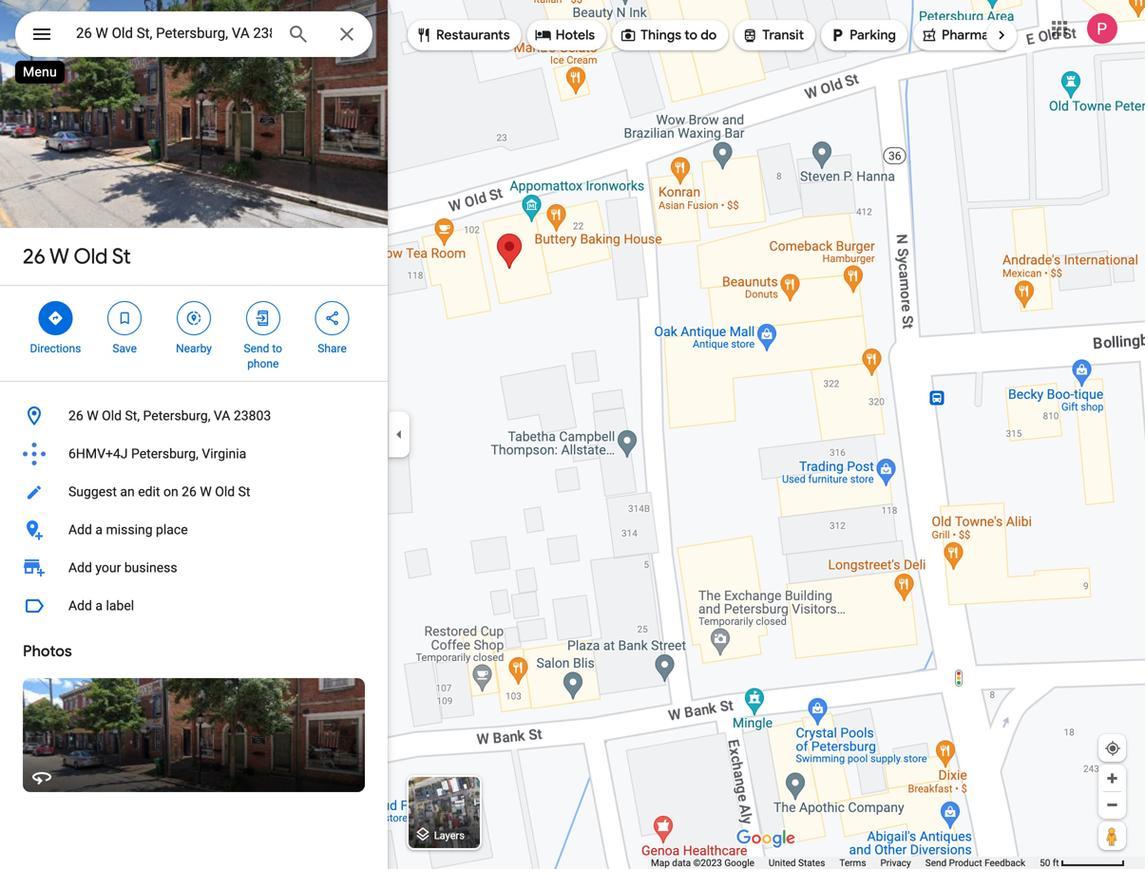 Task type: describe. For each thing, give the bounding box(es) containing it.
edit
[[138, 484, 160, 500]]

layers
[[434, 830, 465, 842]]

26 w old st main content
[[0, 0, 388, 869]]

suggest
[[68, 484, 117, 500]]

2 horizontal spatial w
[[200, 484, 212, 500]]

zoom out image
[[1105, 798, 1119, 812]]

add for add a label
[[68, 598, 92, 614]]

 hotels
[[535, 25, 595, 46]]

actions for 26 w old st region
[[0, 286, 388, 381]]

©2023
[[693, 858, 722, 869]]

50
[[1040, 858, 1050, 869]]

united
[[769, 858, 796, 869]]

google maps element
[[0, 0, 1145, 869]]

 parking
[[829, 25, 896, 46]]

place
[[156, 522, 188, 538]]

 search field
[[15, 11, 372, 61]]

show your location image
[[1104, 740, 1121, 757]]

terms
[[839, 858, 866, 869]]

to inside send to phone
[[272, 342, 282, 355]]

suggest an edit on 26 w old st button
[[0, 473, 388, 511]]

terms button
[[839, 857, 866, 869]]

 restaurants
[[415, 25, 510, 46]]

parking
[[850, 27, 896, 44]]

26 w old st, petersburg, va 23803
[[68, 408, 271, 424]]

26 w old st, petersburg, va 23803 button
[[0, 397, 388, 435]]

map data ©2023 google
[[651, 858, 754, 869]]

nearby
[[176, 342, 212, 355]]

50 ft button
[[1040, 858, 1125, 869]]

6hmv+4j petersburg, virginia button
[[0, 435, 388, 473]]

your
[[95, 560, 121, 576]]

collapse side panel image
[[389, 424, 410, 445]]

show street view coverage image
[[1098, 822, 1126, 850]]


[[116, 308, 133, 329]]

add for add your business
[[68, 560, 92, 576]]

suggest an edit on 26 w old st
[[68, 484, 250, 500]]


[[535, 25, 552, 46]]


[[30, 20, 53, 48]]

send for send to phone
[[244, 342, 269, 355]]

pharmacies
[[942, 27, 1014, 44]]

none field inside 26 w old st, petersburg, va 23803 field
[[76, 22, 272, 45]]

phone
[[247, 357, 279, 371]]

feedback
[[985, 858, 1025, 869]]

send product feedback
[[925, 858, 1025, 869]]


[[921, 25, 938, 46]]

privacy
[[880, 858, 911, 869]]


[[415, 25, 432, 46]]

add a missing place button
[[0, 511, 388, 549]]

add a label
[[68, 598, 134, 614]]

 things to do
[[620, 25, 717, 46]]

hotels
[[556, 27, 595, 44]]


[[620, 25, 637, 46]]

map
[[651, 858, 670, 869]]

26 for 26 w old st, petersburg, va 23803
[[68, 408, 83, 424]]

states
[[798, 858, 825, 869]]

save
[[112, 342, 137, 355]]

add your business
[[68, 560, 177, 576]]

missing
[[106, 522, 153, 538]]

label
[[106, 598, 134, 614]]

an
[[120, 484, 135, 500]]

next page image
[[993, 27, 1010, 44]]



Task type: locate. For each thing, give the bounding box(es) containing it.
old for st
[[74, 243, 108, 270]]

send inside send to phone
[[244, 342, 269, 355]]

26 W Old St, Petersburg, VA 23803 field
[[15, 11, 372, 57]]

a for label
[[95, 598, 103, 614]]

0 vertical spatial w
[[49, 243, 69, 270]]

6hmv+4j petersburg, virginia
[[68, 446, 246, 462]]

share
[[318, 342, 347, 355]]

send inside "send product feedback" button
[[925, 858, 947, 869]]

1 vertical spatial st
[[238, 484, 250, 500]]

3 add from the top
[[68, 598, 92, 614]]

 pharmacies
[[921, 25, 1014, 46]]

1 vertical spatial petersburg,
[[131, 446, 198, 462]]

1 horizontal spatial w
[[87, 408, 98, 424]]

product
[[949, 858, 982, 869]]

virginia
[[202, 446, 246, 462]]

26
[[23, 243, 45, 270], [68, 408, 83, 424], [182, 484, 197, 500]]

1 add from the top
[[68, 522, 92, 538]]


[[741, 25, 759, 46]]

0 horizontal spatial 26
[[23, 243, 45, 270]]

a
[[95, 522, 103, 538], [95, 598, 103, 614]]

 transit
[[741, 25, 804, 46]]

send left product
[[925, 858, 947, 869]]

1 vertical spatial a
[[95, 598, 103, 614]]

0 vertical spatial st
[[112, 243, 131, 270]]

zoom in image
[[1105, 772, 1119, 786]]

0 vertical spatial petersburg,
[[143, 408, 210, 424]]

1 horizontal spatial 26
[[68, 408, 83, 424]]

26 w old st
[[23, 243, 131, 270]]

2 vertical spatial old
[[215, 484, 235, 500]]

50 ft
[[1040, 858, 1059, 869]]

1 a from the top
[[95, 522, 103, 538]]

0 vertical spatial a
[[95, 522, 103, 538]]

w up 
[[49, 243, 69, 270]]

on
[[163, 484, 178, 500]]

2 vertical spatial 26
[[182, 484, 197, 500]]

1 vertical spatial send
[[925, 858, 947, 869]]

26 up 6hmv+4j
[[68, 408, 83, 424]]

add left your
[[68, 560, 92, 576]]

 button
[[15, 11, 68, 61]]

add a missing place
[[68, 522, 188, 538]]

1 vertical spatial w
[[87, 408, 98, 424]]

send for send product feedback
[[925, 858, 947, 869]]

add for add a missing place
[[68, 522, 92, 538]]

old
[[74, 243, 108, 270], [102, 408, 122, 424], [215, 484, 235, 500]]


[[324, 308, 341, 329]]

0 horizontal spatial to
[[272, 342, 282, 355]]

26 for 26 w old st
[[23, 243, 45, 270]]

directions
[[30, 342, 81, 355]]

w up 6hmv+4j
[[87, 408, 98, 424]]

1 vertical spatial 26
[[68, 408, 83, 424]]

add down the 'suggest'
[[68, 522, 92, 538]]

2 add from the top
[[68, 560, 92, 576]]

1 vertical spatial to
[[272, 342, 282, 355]]

privacy button
[[880, 857, 911, 869]]

send product feedback button
[[925, 857, 1025, 869]]

a for missing
[[95, 522, 103, 538]]


[[185, 308, 202, 329]]

footer inside the google maps "element"
[[651, 857, 1040, 869]]

united states
[[769, 858, 825, 869]]

old for st,
[[102, 408, 122, 424]]

do
[[701, 27, 717, 44]]

w for 26 w old st
[[49, 243, 69, 270]]

google account: payton hansen  
(payton.hansen@adept.ai) image
[[1087, 13, 1117, 44]]

0 vertical spatial add
[[68, 522, 92, 538]]

1 horizontal spatial to
[[684, 27, 697, 44]]

0 horizontal spatial st
[[112, 243, 131, 270]]

petersburg, inside "6hmv+4j petersburg, virginia" button
[[131, 446, 198, 462]]

add a label button
[[0, 587, 388, 625]]

add your business link
[[0, 549, 388, 587]]

0 vertical spatial old
[[74, 243, 108, 270]]

footer
[[651, 857, 1040, 869]]

footer containing map data ©2023 google
[[651, 857, 1040, 869]]

0 horizontal spatial w
[[49, 243, 69, 270]]

va
[[214, 408, 230, 424]]

send up phone
[[244, 342, 269, 355]]

google
[[724, 858, 754, 869]]

1 vertical spatial add
[[68, 560, 92, 576]]

st down virginia
[[238, 484, 250, 500]]

0 horizontal spatial send
[[244, 342, 269, 355]]

add left label
[[68, 598, 92, 614]]

w right on
[[200, 484, 212, 500]]

0 vertical spatial to
[[684, 27, 697, 44]]

data
[[672, 858, 691, 869]]

st up 
[[112, 243, 131, 270]]

to
[[684, 27, 697, 44], [272, 342, 282, 355]]

transit
[[762, 27, 804, 44]]

to inside ' things to do'
[[684, 27, 697, 44]]

send
[[244, 342, 269, 355], [925, 858, 947, 869]]

None field
[[76, 22, 272, 45]]

0 vertical spatial send
[[244, 342, 269, 355]]

to left do
[[684, 27, 697, 44]]

available search options for this area region
[[393, 12, 1105, 58]]

petersburg, up "6hmv+4j petersburg, virginia" button
[[143, 408, 210, 424]]

petersburg, inside 26 w old st, petersburg, va 23803 button
[[143, 408, 210, 424]]

26 right on
[[182, 484, 197, 500]]

united states button
[[769, 857, 825, 869]]


[[829, 25, 846, 46]]

a left missing
[[95, 522, 103, 538]]

things
[[641, 27, 681, 44]]

restaurants
[[436, 27, 510, 44]]

to up phone
[[272, 342, 282, 355]]

0 vertical spatial 26
[[23, 243, 45, 270]]

6hmv+4j
[[68, 446, 128, 462]]

2 a from the top
[[95, 598, 103, 614]]

2 vertical spatial add
[[68, 598, 92, 614]]

1 horizontal spatial st
[[238, 484, 250, 500]]


[[254, 308, 272, 329]]

1 horizontal spatial send
[[925, 858, 947, 869]]

add
[[68, 522, 92, 538], [68, 560, 92, 576], [68, 598, 92, 614]]

2 vertical spatial w
[[200, 484, 212, 500]]


[[47, 308, 64, 329]]

26 up directions
[[23, 243, 45, 270]]

st inside button
[[238, 484, 250, 500]]

a left label
[[95, 598, 103, 614]]

send to phone
[[244, 342, 282, 371]]

petersburg, down 26 w old st, petersburg, va 23803
[[131, 446, 198, 462]]

business
[[124, 560, 177, 576]]

1 vertical spatial old
[[102, 408, 122, 424]]

st
[[112, 243, 131, 270], [238, 484, 250, 500]]

ft
[[1053, 858, 1059, 869]]

23803
[[234, 408, 271, 424]]

2 horizontal spatial 26
[[182, 484, 197, 500]]

st,
[[125, 408, 140, 424]]

w for 26 w old st, petersburg, va 23803
[[87, 408, 98, 424]]

w
[[49, 243, 69, 270], [87, 408, 98, 424], [200, 484, 212, 500]]

petersburg,
[[143, 408, 210, 424], [131, 446, 198, 462]]

photos
[[23, 642, 72, 661]]



Task type: vqa. For each thing, say whether or not it's contained in the screenshot.


